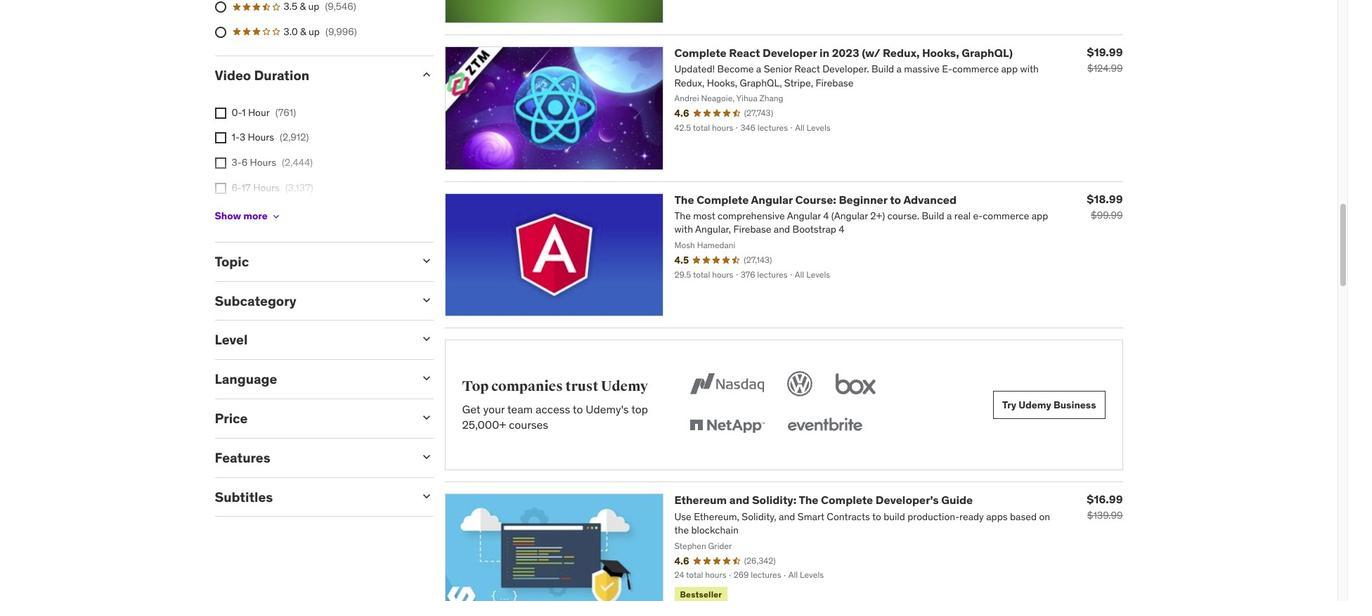 Task type: vqa. For each thing, say whether or not it's contained in the screenshot.
Solidity:
yes



Task type: locate. For each thing, give the bounding box(es) containing it.
topic button
[[215, 253, 408, 270]]

access
[[536, 402, 570, 416]]

6 small image from the top
[[419, 450, 433, 464]]

video
[[215, 67, 251, 84]]

0 vertical spatial complete
[[675, 46, 727, 60]]

team
[[507, 402, 533, 416]]

get
[[462, 402, 481, 416]]

redux,
[[883, 46, 920, 60]]

developer
[[763, 46, 817, 60]]

0 vertical spatial small image
[[419, 293, 433, 307]]

try udemy business link
[[993, 391, 1106, 419]]

hours right 17
[[253, 181, 280, 194]]

small image for price
[[419, 411, 433, 425]]

1 vertical spatial udemy
[[1019, 399, 1052, 411]]

1
[[242, 106, 246, 119]]

complete left developer's
[[821, 493, 873, 507]]

try
[[1003, 399, 1017, 411]]

0 vertical spatial the
[[675, 192, 694, 206]]

xsmall image right more
[[270, 211, 282, 222]]

3-6 hours (2,444)
[[232, 156, 313, 169]]

(2,912)
[[280, 131, 309, 144]]

to down trust
[[573, 402, 583, 416]]

angular
[[751, 192, 793, 206]]

companies
[[491, 378, 563, 395]]

1 vertical spatial small image
[[419, 489, 433, 503]]

show more button
[[215, 202, 282, 231]]

$16.99
[[1087, 492, 1123, 506]]

$19.99
[[1087, 45, 1123, 59]]

complete left react
[[675, 46, 727, 60]]

business
[[1054, 399, 1096, 411]]

(9,996)
[[325, 25, 357, 38]]

1-3 hours (2,912)
[[232, 131, 309, 144]]

to
[[890, 192, 901, 206], [573, 402, 583, 416]]

advanced
[[904, 192, 957, 206]]

your
[[483, 402, 505, 416]]

box image
[[833, 369, 880, 400]]

level
[[215, 332, 248, 348]]

the
[[675, 192, 694, 206], [799, 493, 819, 507]]

2023
[[832, 46, 860, 60]]

top
[[632, 402, 648, 416]]

(3,137)
[[285, 181, 313, 194]]

1 vertical spatial to
[[573, 402, 583, 416]]

(761)
[[275, 106, 296, 119]]

complete react developer in 2023 (w/ redux, hooks, graphql)
[[675, 46, 1013, 60]]

udemy up top
[[601, 378, 648, 395]]

xsmall image for 3-
[[215, 158, 226, 169]]

more
[[243, 210, 268, 223]]

to right the beginner
[[890, 192, 901, 206]]

xsmall image left 3-
[[215, 158, 226, 169]]

&
[[300, 25, 306, 38]]

hours right the "17+"
[[249, 206, 276, 219]]

small image
[[419, 68, 433, 82], [419, 254, 433, 268], [419, 332, 433, 346], [419, 371, 433, 385], [419, 411, 433, 425], [419, 450, 433, 464]]

0 vertical spatial xsmall image
[[215, 133, 226, 144]]

hours for 1-3 hours
[[248, 131, 274, 144]]

udemy right try
[[1019, 399, 1052, 411]]

ethereum and solidity: the complete developer's guide link
[[675, 493, 973, 507]]

3 small image from the top
[[419, 332, 433, 346]]

xsmall image left 6-
[[215, 183, 226, 194]]

2 xsmall image from the top
[[215, 183, 226, 194]]

0 horizontal spatial udemy
[[601, 378, 648, 395]]

2 vertical spatial xsmall image
[[270, 211, 282, 222]]

2 small image from the top
[[419, 254, 433, 268]]

features
[[215, 449, 270, 466]]

language button
[[215, 371, 408, 388]]

udemy
[[601, 378, 648, 395], [1019, 399, 1052, 411]]

$124.99
[[1088, 62, 1123, 74]]

5 small image from the top
[[419, 411, 433, 425]]

6
[[242, 156, 248, 169]]

1-
[[232, 131, 240, 144]]

complete
[[675, 46, 727, 60], [697, 192, 749, 206], [821, 493, 873, 507]]

2 small image from the top
[[419, 489, 433, 503]]

subtitles
[[215, 488, 273, 505]]

xsmall image left 0-
[[215, 107, 226, 119]]

complete left angular
[[697, 192, 749, 206]]

1 vertical spatial xsmall image
[[215, 183, 226, 194]]

small image for level
[[419, 332, 433, 346]]

3.0 & up (9,996)
[[284, 25, 357, 38]]

xsmall image left 1-
[[215, 133, 226, 144]]

1 small image from the top
[[419, 293, 433, 307]]

0-1 hour (761)
[[232, 106, 296, 119]]

hours
[[248, 131, 274, 144], [250, 156, 276, 169], [253, 181, 280, 194], [249, 206, 276, 219]]

17+
[[232, 206, 247, 219]]

$19.99 $124.99
[[1087, 45, 1123, 74]]

1 vertical spatial the
[[799, 493, 819, 507]]

1 horizontal spatial to
[[890, 192, 901, 206]]

xsmall image
[[215, 107, 226, 119], [215, 183, 226, 194]]

1 small image from the top
[[419, 68, 433, 82]]

udemy inside top companies trust udemy get your team access to udemy's top 25,000+ courses
[[601, 378, 648, 395]]

small image for topic
[[419, 254, 433, 268]]

hours right 3
[[248, 131, 274, 144]]

1 horizontal spatial the
[[799, 493, 819, 507]]

(w/
[[862, 46, 881, 60]]

small image
[[419, 293, 433, 307], [419, 489, 433, 503]]

hours right 6
[[250, 156, 276, 169]]

1 vertical spatial xsmall image
[[215, 158, 226, 169]]

4 small image from the top
[[419, 371, 433, 385]]

the complete angular course: beginner to advanced
[[675, 192, 957, 206]]

0 vertical spatial xsmall image
[[215, 107, 226, 119]]

xsmall image for 0-
[[215, 107, 226, 119]]

try udemy business
[[1003, 399, 1096, 411]]

$16.99 $139.99
[[1087, 492, 1123, 522]]

the complete angular course: beginner to advanced link
[[675, 192, 957, 206]]

1 xsmall image from the top
[[215, 107, 226, 119]]

0 vertical spatial udemy
[[601, 378, 648, 395]]

xsmall image
[[215, 133, 226, 144], [215, 158, 226, 169], [270, 211, 282, 222]]

0 horizontal spatial to
[[573, 402, 583, 416]]

courses
[[509, 418, 549, 432]]

beginner
[[839, 192, 888, 206]]

1 vertical spatial complete
[[697, 192, 749, 206]]

3
[[240, 131, 245, 144]]



Task type: describe. For each thing, give the bounding box(es) containing it.
17+ hours
[[232, 206, 276, 219]]

show more
[[215, 210, 268, 223]]

hooks,
[[922, 46, 960, 60]]

xsmall image inside show more button
[[270, 211, 282, 222]]

eventbrite image
[[785, 411, 866, 442]]

ethereum and solidity: the complete developer's guide
[[675, 493, 973, 507]]

hour
[[248, 106, 270, 119]]

in
[[820, 46, 830, 60]]

and
[[730, 493, 750, 507]]

features button
[[215, 449, 408, 466]]

$139.99
[[1088, 509, 1123, 522]]

price
[[215, 410, 248, 427]]

complete react developer in 2023 (w/ redux, hooks, graphql) link
[[675, 46, 1013, 60]]

solidity:
[[752, 493, 797, 507]]

ethereum
[[675, 493, 727, 507]]

video duration button
[[215, 67, 408, 84]]

trust
[[566, 378, 599, 395]]

course:
[[796, 192, 837, 206]]

guide
[[942, 493, 973, 507]]

subcategory button
[[215, 292, 408, 309]]

hours for 3-6 hours
[[250, 156, 276, 169]]

0 horizontal spatial the
[[675, 192, 694, 206]]

video duration
[[215, 67, 310, 84]]

price button
[[215, 410, 408, 427]]

small image for subtitles
[[419, 489, 433, 503]]

subcategory
[[215, 292, 296, 309]]

graphql)
[[962, 46, 1013, 60]]

nasdaq image
[[687, 369, 768, 400]]

2 vertical spatial complete
[[821, 493, 873, 507]]

small image for video duration
[[419, 68, 433, 82]]

xsmall image for 1-
[[215, 133, 226, 144]]

show
[[215, 210, 241, 223]]

developer's
[[876, 493, 939, 507]]

to inside top companies trust udemy get your team access to udemy's top 25,000+ courses
[[573, 402, 583, 416]]

1 horizontal spatial udemy
[[1019, 399, 1052, 411]]

volkswagen image
[[785, 369, 816, 400]]

hours for 6-17 hours
[[253, 181, 280, 194]]

duration
[[254, 67, 310, 84]]

top companies trust udemy get your team access to udemy's top 25,000+ courses
[[462, 378, 648, 432]]

xsmall image for 6-
[[215, 183, 226, 194]]

6-17 hours (3,137)
[[232, 181, 313, 194]]

$18.99 $99.99
[[1087, 192, 1123, 221]]

top
[[462, 378, 489, 395]]

level button
[[215, 332, 408, 348]]

0 vertical spatial to
[[890, 192, 901, 206]]

udemy's
[[586, 402, 629, 416]]

0-
[[232, 106, 242, 119]]

subtitles button
[[215, 488, 408, 505]]

small image for features
[[419, 450, 433, 464]]

$18.99
[[1087, 192, 1123, 206]]

3.0
[[284, 25, 298, 38]]

6-
[[232, 181, 242, 194]]

17
[[242, 181, 251, 194]]

language
[[215, 371, 277, 388]]

netapp image
[[687, 411, 768, 442]]

$99.99
[[1091, 209, 1123, 221]]

(2,444)
[[282, 156, 313, 169]]

up
[[309, 25, 320, 38]]

topic
[[215, 253, 249, 270]]

25,000+
[[462, 418, 506, 432]]

3-
[[232, 156, 242, 169]]

small image for subcategory
[[419, 293, 433, 307]]

small image for language
[[419, 371, 433, 385]]

react
[[729, 46, 760, 60]]



